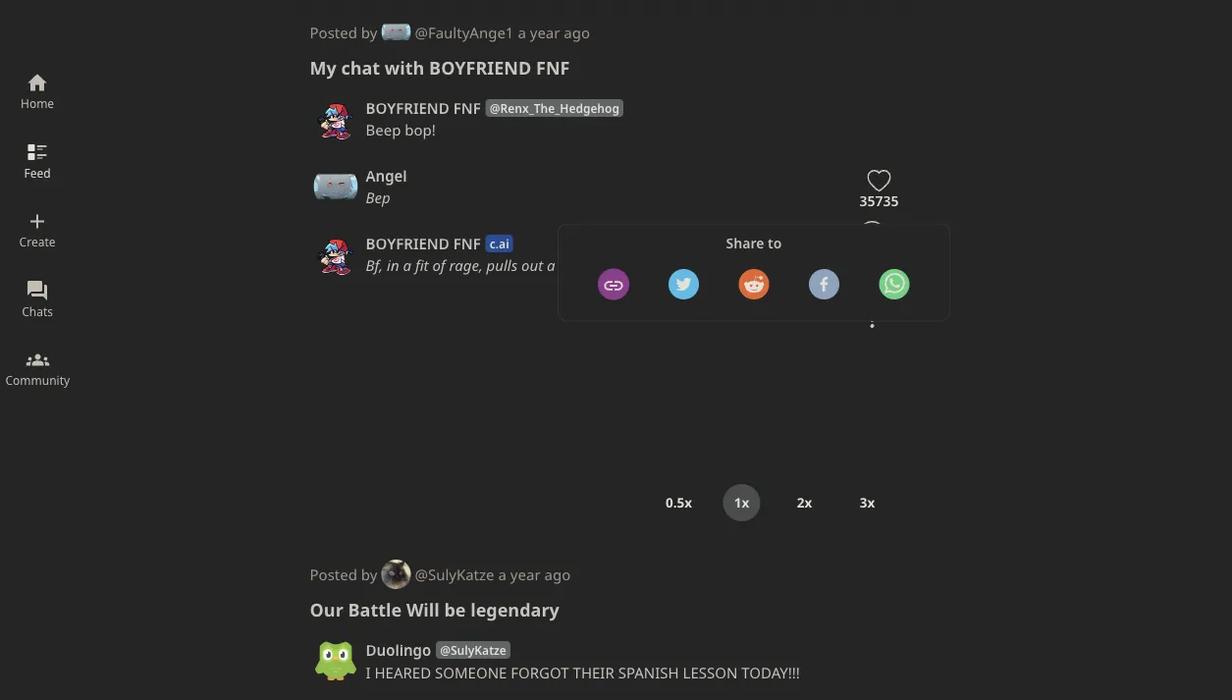 Task type: describe. For each thing, give the bounding box(es) containing it.
posted for my
[[310, 22, 357, 42]]

by for chat
[[361, 22, 378, 42]]

boyfriend for in
[[366, 233, 450, 253]]

like image
[[868, 170, 891, 193]]

bep
[[366, 188, 391, 208]]

0 vertical spatial fnf
[[536, 56, 570, 80]]

0.5x button
[[648, 477, 710, 528]]

fit
[[415, 255, 429, 276]]

create
[[19, 234, 55, 250]]

@sulykatze inside duolingo @sulykatze i heared someone forgot their spanish lesson today!!!
[[440, 642, 506, 658]]

whatsapp image
[[879, 269, 910, 300]]

fnf for in
[[453, 233, 481, 253]]

share post dialog
[[558, 224, 951, 322]]

share to
[[726, 233, 782, 252]]

bop!
[[405, 120, 436, 140]]

c.ai
[[490, 235, 509, 251]]

twitter image
[[668, 269, 700, 300]]

posted by for chat
[[310, 22, 378, 42]]

shotgun
[[559, 255, 613, 276]]

a right @faultyange1
[[518, 22, 526, 42]]

in
[[387, 255, 399, 276]]

posted for our
[[310, 564, 357, 584]]

0.5x
[[666, 493, 692, 511]]

create link
[[19, 207, 55, 276]]

0 vertical spatial @sulykatze
[[415, 564, 495, 584]]

home link
[[21, 69, 54, 138]]

share image
[[861, 269, 884, 293]]

facebook image
[[809, 269, 840, 300]]

2x
[[797, 493, 812, 511]]

@faultyange1
[[415, 22, 514, 42]]

our battle will be legendary
[[310, 598, 560, 622]]

community
[[5, 372, 70, 388]]

ago for our battle will be legendary
[[545, 564, 571, 584]]

legendary
[[471, 598, 560, 622]]

rage,
[[449, 255, 483, 276]]

0 vertical spatial boyfriend
[[429, 56, 532, 80]]

ago for my chat with boyfriend fnf
[[564, 22, 590, 42]]

to
[[768, 233, 782, 252]]

spanish
[[618, 662, 679, 682]]

i
[[366, 662, 371, 682]]

by for battle
[[361, 564, 378, 584]]

angel bep
[[366, 166, 407, 208]]

duolingo @sulykatze i heared someone forgot their spanish lesson today!!!
[[366, 640, 800, 682]]

reddit image
[[738, 269, 770, 300]]

our
[[310, 598, 344, 622]]

feed
[[24, 164, 51, 181]]

of
[[432, 255, 445, 276]]

posted by for battle
[[310, 564, 378, 584]]



Task type: locate. For each thing, give the bounding box(es) containing it.
forgot
[[511, 662, 569, 682]]

1 posted from the top
[[310, 22, 357, 42]]

fnf inside boyfriend fnf c.ai bf, in a fit of rage, pulls out a shotgun
[[453, 233, 481, 253]]

year
[[530, 22, 560, 42], [511, 564, 541, 584]]

heared
[[375, 662, 431, 682]]

1 vertical spatial fnf
[[453, 98, 481, 118]]

boyfriend fnf c.ai bf, in a fit of rage, pulls out a shotgun
[[366, 233, 613, 276]]

2 posted by from the top
[[310, 564, 378, 584]]

posted
[[310, 22, 357, 42], [310, 564, 357, 584]]

with
[[385, 56, 425, 80]]

posted by up our
[[310, 564, 378, 584]]

chat
[[341, 56, 380, 80]]

year for fnf
[[530, 22, 560, 42]]

a up "legendary"
[[498, 564, 507, 584]]

boyfriend up fit
[[366, 233, 450, 253]]

2 vertical spatial fnf
[[453, 233, 481, 253]]

1x button
[[710, 477, 773, 528]]

will
[[406, 598, 440, 622]]

share
[[726, 233, 764, 252]]

bf,
[[366, 255, 383, 276]]

0 vertical spatial posted
[[310, 22, 357, 42]]

3x button
[[836, 477, 899, 528]]

1 posted by from the top
[[310, 22, 378, 42]]

@sulykatze up someone
[[440, 642, 506, 658]]

someone
[[435, 662, 507, 682]]

@sulykatze
[[415, 564, 495, 584], [440, 642, 506, 658]]

1 vertical spatial posted
[[310, 564, 357, 584]]

boyfriend fnf @renx_the_hedgehog beep bop!
[[366, 98, 620, 140]]

by
[[361, 22, 378, 42], [361, 564, 378, 584]]

1 by from the top
[[361, 22, 378, 42]]

my
[[310, 56, 337, 80]]

chats link
[[22, 276, 53, 346]]

0 vertical spatial ago
[[564, 22, 590, 42]]

boyfriend for bop!
[[366, 98, 450, 118]]

pulls
[[487, 255, 518, 276]]

my chat with boyfriend fnf
[[310, 56, 570, 80]]

year for legendary
[[511, 564, 541, 584]]

0 vertical spatial posted by
[[310, 22, 378, 42]]

community link
[[5, 346, 70, 415]]

copy link to this post image
[[602, 274, 625, 297]]

fnf up @renx_the_hedgehog
[[536, 56, 570, 80]]

a right in
[[403, 255, 411, 276]]

fnf inside boyfriend fnf @renx_the_hedgehog beep bop!
[[453, 98, 481, 118]]

today!!!
[[742, 662, 800, 682]]

posted by
[[310, 22, 378, 42], [310, 564, 378, 584]]

lesson
[[683, 662, 738, 682]]

fnf up rage,
[[453, 233, 481, 253]]

posted up my
[[310, 22, 357, 42]]

ago
[[564, 22, 590, 42], [545, 564, 571, 584]]

posted up our
[[310, 564, 357, 584]]

@sulykatze up be
[[415, 564, 495, 584]]

2 posted from the top
[[310, 564, 357, 584]]

1 vertical spatial posted by
[[310, 564, 378, 584]]

boyfriend inside boyfriend fnf c.ai bf, in a fit of rage, pulls out a shotgun
[[366, 233, 450, 253]]

1 vertical spatial year
[[511, 564, 541, 584]]

home
[[21, 95, 54, 111]]

boyfriend down @faultyange1
[[429, 56, 532, 80]]

out
[[522, 255, 543, 276]]

2x button
[[773, 477, 836, 528]]

battle
[[348, 598, 402, 622]]

be
[[444, 598, 466, 622]]

a right out
[[547, 255, 555, 276]]

@sulykatze a year ago
[[415, 564, 571, 584]]

1x
[[734, 493, 750, 511]]

more options image
[[861, 308, 884, 332]]

year up @renx_the_hedgehog
[[530, 22, 560, 42]]

by up battle
[[361, 564, 378, 584]]

year up "legendary"
[[511, 564, 541, 584]]

1 vertical spatial by
[[361, 564, 378, 584]]

feed link
[[24, 138, 51, 207]]

1 vertical spatial ago
[[545, 564, 571, 584]]

beep
[[366, 120, 401, 140]]

35735
[[860, 191, 899, 210]]

fnf for bop!
[[453, 98, 481, 118]]

posted by up the chat
[[310, 22, 378, 42]]

3x
[[860, 493, 875, 511]]

angel
[[366, 166, 407, 186]]

@renx_the_hedgehog
[[490, 99, 620, 116]]

0 vertical spatial by
[[361, 22, 378, 42]]

chats
[[22, 303, 53, 319]]

their
[[573, 662, 615, 682]]

fnf down my chat with boyfriend fnf
[[453, 98, 481, 118]]

boyfriend
[[429, 56, 532, 80], [366, 98, 450, 118], [366, 233, 450, 253]]

by up the chat
[[361, 22, 378, 42]]

ago up "legendary"
[[545, 564, 571, 584]]

2 by from the top
[[361, 564, 378, 584]]

ago up @renx_the_hedgehog
[[564, 22, 590, 42]]

1 vertical spatial @sulykatze
[[440, 642, 506, 658]]

duolingo
[[366, 640, 431, 660]]

@faultyange1 a year ago
[[415, 22, 590, 42]]

0 vertical spatial year
[[530, 22, 560, 42]]

fnf
[[536, 56, 570, 80], [453, 98, 481, 118], [453, 233, 481, 253]]

comments image
[[861, 220, 884, 243]]

boyfriend inside boyfriend fnf @renx_the_hedgehog beep bop!
[[366, 98, 450, 118]]

1 vertical spatial boyfriend
[[366, 98, 450, 118]]

boyfriend up bop!
[[366, 98, 450, 118]]

2 vertical spatial boyfriend
[[366, 233, 450, 253]]

a
[[518, 22, 526, 42], [403, 255, 411, 276], [547, 255, 555, 276], [498, 564, 507, 584]]



Task type: vqa. For each thing, say whether or not it's contained in the screenshot.
'FNF'
yes



